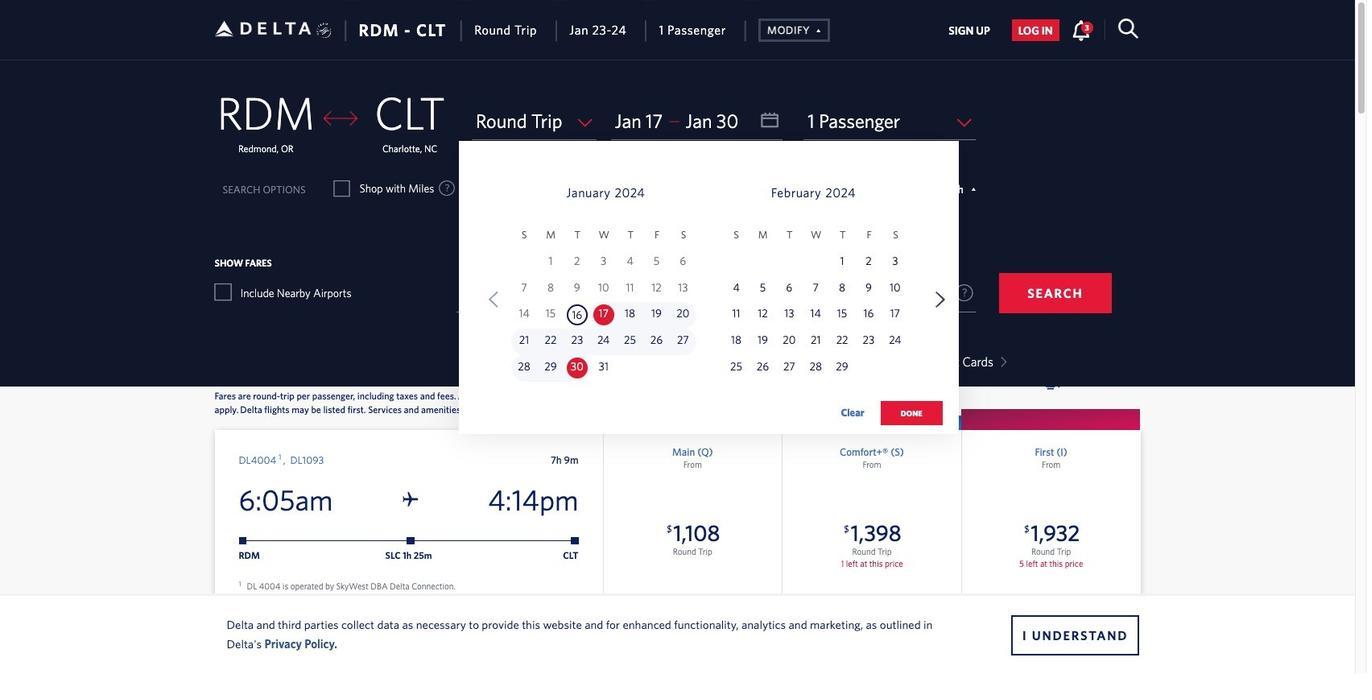 Task type: locate. For each thing, give the bounding box(es) containing it.
delta air lines image
[[215, 4, 311, 54]]

calendar expanded, use arrow keys to select date application
[[459, 141, 959, 443]]

advsearchtriangle up image
[[810, 22, 821, 36]]

None field
[[472, 102, 596, 140], [804, 102, 976, 140], [457, 275, 708, 312], [472, 102, 596, 140], [804, 102, 976, 140], [457, 275, 708, 312]]

None checkbox
[[335, 180, 349, 197]]

plane image
[[403, 492, 418, 508]]

banner image image
[[601, 181, 1140, 313]]

main content
[[793, 117, 968, 156]]

None text field
[[611, 102, 783, 140]]

Meeting Code (Optional) text field
[[755, 275, 976, 312]]

None checkbox
[[622, 180, 636, 197], [215, 283, 231, 300], [622, 180, 636, 197], [215, 283, 231, 300]]



Task type: describe. For each thing, give the bounding box(es) containing it.
dropdown caret image
[[997, 357, 1007, 367]]

show price in element
[[793, 117, 968, 127]]

skyteam image
[[316, 5, 332, 56]]



Task type: vqa. For each thing, say whether or not it's contained in the screenshot.
second This link opens another site in a new window that may not follow the same accessibility policies as Delta Air Lines. Image
no



